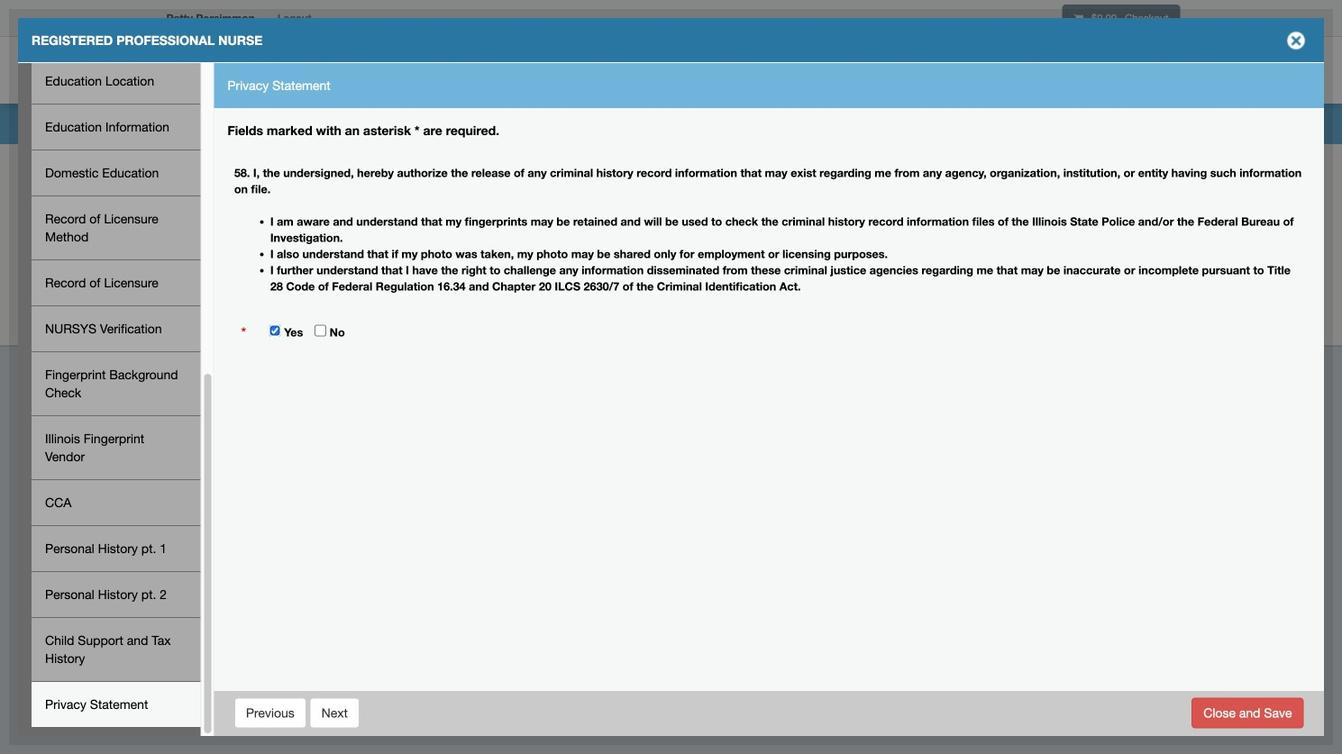 Task type: vqa. For each thing, say whether or not it's contained in the screenshot.
'text field'
no



Task type: describe. For each thing, give the bounding box(es) containing it.
1 chevron down image from the top
[[1146, 0, 1165, 12]]

chevron down image
[[1146, 23, 1165, 41]]

shopping cart image
[[1074, 13, 1083, 23]]

illinois department of financial and professional regulation image
[[157, 41, 568, 98]]



Task type: locate. For each thing, give the bounding box(es) containing it.
chevron down image up chevron down icon
[[1146, 0, 1165, 12]]

None checkbox
[[269, 325, 281, 337], [315, 325, 326, 337], [269, 325, 281, 337], [315, 325, 326, 337]]

chevron down image down chevron down icon
[[1146, 52, 1165, 71]]

close window image
[[1282, 26, 1311, 55]]

chevron down image
[[1146, 0, 1165, 12], [1146, 52, 1165, 71]]

2 chevron down image from the top
[[1146, 52, 1165, 71]]

0 vertical spatial chevron down image
[[1146, 0, 1165, 12]]

None button
[[234, 698, 306, 729], [310, 698, 360, 729], [1192, 698, 1304, 729], [234, 698, 306, 729], [310, 698, 360, 729], [1192, 698, 1304, 729]]

1 vertical spatial chevron down image
[[1146, 52, 1165, 71]]



